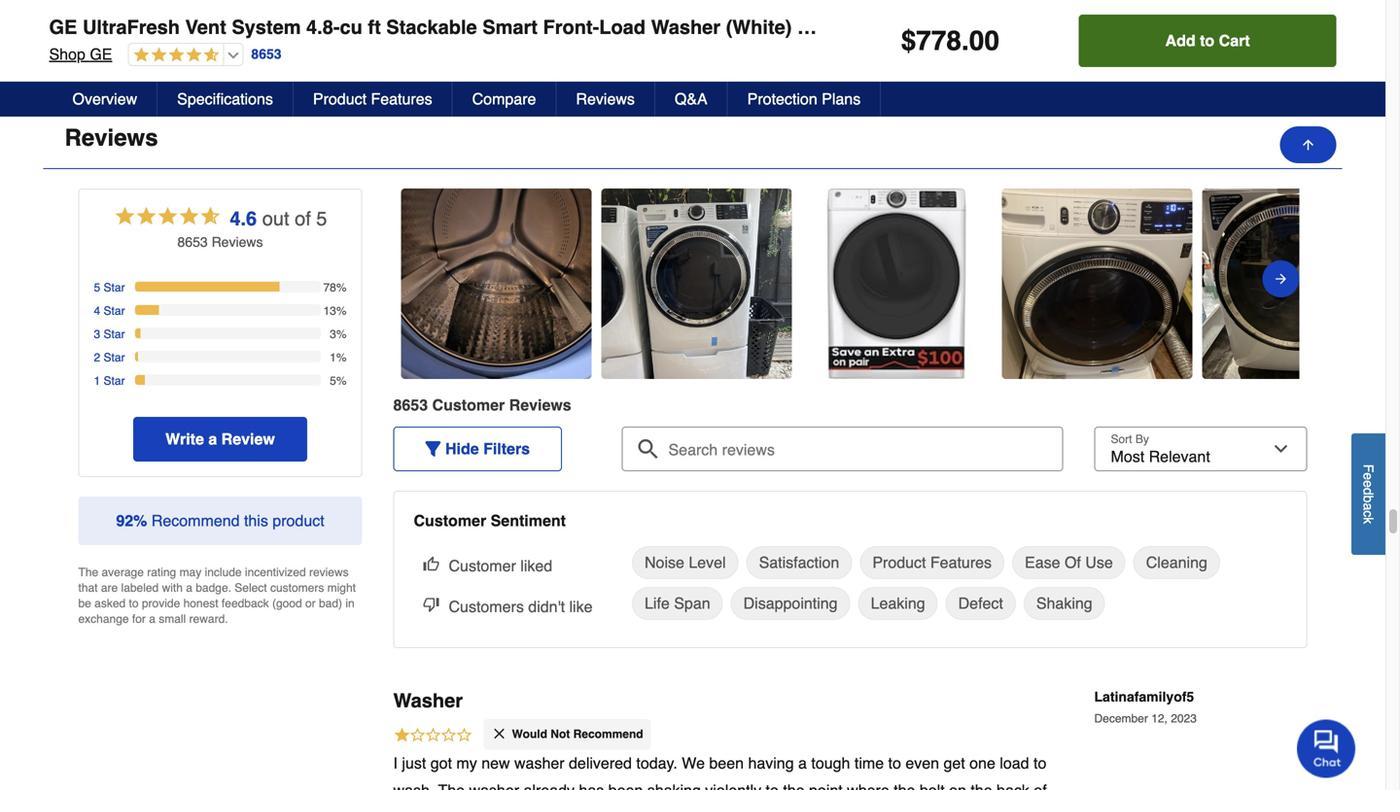 Task type: describe. For each thing, give the bounding box(es) containing it.
s inside 4.6 out of 5 8653 review s
[[256, 234, 263, 250]]

8653 inside 4.6 out of 5 8653 review s
[[177, 234, 208, 250]]

chat invite button image
[[1297, 719, 1357, 778]]

incentivized
[[245, 566, 306, 580]]

to right load
[[1034, 755, 1047, 773]]

chevron up image
[[1302, 128, 1321, 148]]

2 horizontal spatial washer
[[651, 16, 721, 38]]

5 left cart
[[1171, 19, 1180, 37]]

(white)
[[726, 16, 792, 38]]

star for 5 star
[[104, 281, 125, 295]]

to down having on the bottom
[[766, 782, 779, 791]]

0 vertical spatial 4.6 stars image
[[129, 47, 219, 65]]

c
[[1361, 511, 1377, 517]]

92 % recommend this product
[[116, 512, 324, 530]]

life span
[[645, 595, 710, 613]]

4.6
[[230, 208, 257, 230]]

(cu.
[[206, 19, 237, 37]]

.
[[962, 25, 969, 56]]

specifications
[[177, 90, 273, 108]]

star for 4 star
[[104, 304, 125, 318]]

washer capacity (cu. feet)
[[77, 19, 278, 37]]

would not recommend
[[512, 728, 643, 742]]

add to cart
[[1166, 32, 1250, 50]]

provide
[[142, 597, 180, 611]]

thumb down image
[[424, 597, 439, 613]]

2 star
[[94, 351, 125, 365]]

didn't
[[528, 598, 565, 616]]

5 left the 778 on the right of the page
[[894, 19, 903, 37]]

feedback
[[222, 597, 269, 611]]

star for 2 star
[[104, 351, 125, 365]]

overview button
[[53, 82, 158, 117]]

8653 for 8653
[[251, 46, 282, 62]]

load
[[1000, 755, 1029, 773]]

labeled
[[121, 582, 159, 595]]

honest
[[183, 597, 218, 611]]

8653 for 8653 customer review s
[[393, 396, 428, 414]]

0 horizontal spatial been
[[608, 782, 643, 791]]

2
[[94, 351, 100, 365]]

8653 customer review s
[[393, 396, 572, 414]]

78%
[[323, 281, 347, 295]]

this
[[244, 512, 268, 530]]

a right "for"
[[149, 613, 155, 626]]

the inside the average rating may include incentivized reviews that are labeled with a badge. select customers might be asked to provide honest feedback (good or bad) in exchange for a small reward.
[[78, 566, 98, 580]]

specifications button
[[158, 82, 294, 117]]

reviews
[[309, 566, 349, 580]]

0 vertical spatial customer
[[432, 396, 505, 414]]

one
[[970, 755, 996, 773]]

star for 3 star
[[104, 328, 125, 341]]

defect
[[958, 595, 1003, 613]]

write a review button
[[133, 417, 307, 462]]

shaking inside i just got my new washer delivered today. we been having a tough time to even get one load to wash. the washer already has been shaking violently to the point where the bolt on the back o
[[647, 782, 701, 791]]

5 star
[[94, 281, 125, 295]]

1 star image
[[393, 727, 473, 748]]

already
[[524, 782, 575, 791]]

star
[[885, 16, 936, 38]]

k
[[1361, 517, 1377, 524]]

to inside button
[[1200, 32, 1215, 50]]

load
[[599, 16, 646, 38]]

may
[[179, 566, 202, 580]]

a right write
[[208, 430, 217, 448]]

disappointing
[[744, 595, 838, 613]]

shop
[[49, 45, 85, 63]]

defect button
[[946, 587, 1016, 620]]

bad)
[[319, 597, 342, 611]]

for
[[132, 613, 146, 626]]

12,
[[1152, 712, 1168, 726]]

a up k
[[1361, 503, 1377, 511]]

violently
[[705, 782, 762, 791]]

life
[[645, 595, 670, 613]]

overview
[[72, 90, 137, 108]]

shop ge
[[49, 45, 112, 63]]

2 uploaded image image from the left
[[601, 274, 792, 294]]

noise level button
[[632, 547, 739, 580]]

product features button
[[294, 82, 453, 117]]

1 vertical spatial ge
[[90, 45, 112, 63]]

cleaning button
[[1134, 547, 1220, 580]]

ease of use
[[1025, 554, 1113, 572]]

product features button
[[860, 547, 1005, 580]]

customer for customer liked
[[449, 557, 516, 575]]

the inside i just got my new washer delivered today. we been having a tough time to even get one load to wash. the washer already has been shaking violently to the point where the bolt on the back o
[[438, 782, 465, 791]]

liked
[[521, 557, 553, 575]]

has
[[579, 782, 604, 791]]

got
[[431, 755, 452, 773]]

smart
[[483, 16, 538, 38]]

4.8-
[[306, 16, 340, 38]]

include
[[205, 566, 242, 580]]

shaking button
[[1024, 587, 1105, 620]]

ge washer image image
[[1202, 274, 1393, 294]]

having
[[748, 755, 794, 773]]

star for 1 star
[[104, 374, 125, 388]]

3 the from the left
[[971, 782, 992, 791]]

like
[[569, 598, 593, 616]]

product
[[313, 90, 367, 108]]

write a review
[[165, 430, 275, 448]]

december
[[1095, 712, 1148, 726]]

today.
[[636, 755, 678, 773]]

4.5 cell
[[617, 18, 777, 38]]

satisfaction button
[[746, 547, 852, 580]]

1 vertical spatial washer
[[469, 782, 519, 791]]

92
[[116, 512, 133, 530]]

f e e d b a c k
[[1361, 464, 1377, 524]]

get
[[944, 755, 965, 773]]

review for 8653 customer review s
[[509, 396, 563, 414]]

customers
[[449, 598, 524, 616]]

1 horizontal spatial reviews
[[576, 90, 635, 108]]

customer sentiment
[[414, 512, 566, 530]]

on
[[949, 782, 967, 791]]

average
[[102, 566, 144, 580]]

level
[[689, 554, 726, 572]]



Task type: vqa. For each thing, say whether or not it's contained in the screenshot.
topmost settings
no



Task type: locate. For each thing, give the bounding box(es) containing it.
1 vertical spatial customer
[[414, 512, 486, 530]]

1 vertical spatial product
[[873, 554, 926, 572]]

a down may
[[186, 582, 192, 595]]

0 vertical spatial of
[[295, 208, 311, 230]]

filter image
[[425, 441, 441, 457]]

1 horizontal spatial 8653
[[251, 46, 282, 62]]

4
[[94, 304, 100, 318]]

2 vertical spatial customer
[[449, 557, 516, 575]]

features
[[371, 90, 432, 108]]

the left point
[[783, 782, 805, 791]]

4.8 cell
[[340, 18, 500, 38]]

to inside the average rating may include incentivized reviews that are labeled with a badge. select customers might be asked to provide honest feedback (good or bad) in exchange for a small reward.
[[129, 597, 139, 611]]

life span button
[[632, 587, 723, 620]]

customer up customers
[[449, 557, 516, 575]]

778
[[916, 25, 962, 56]]

0 horizontal spatial 5 cell
[[894, 18, 1055, 38]]

washer up already
[[514, 755, 565, 773]]

of left use
[[1065, 554, 1081, 572]]

washer up shop ge
[[77, 19, 133, 37]]

e up 'b'
[[1361, 480, 1377, 488]]

d
[[1361, 488, 1377, 495]]

0 vertical spatial review
[[212, 234, 256, 250]]

1 uploaded image image from the left
[[401, 274, 592, 294]]

0 horizontal spatial of
[[295, 208, 311, 230]]

0 vertical spatial ge
[[49, 16, 77, 38]]

or
[[305, 597, 316, 611]]

f
[[1361, 464, 1377, 473]]

4 star from the top
[[104, 351, 125, 365]]

satisfaction
[[759, 554, 840, 572]]

Search reviews text field
[[630, 427, 1056, 460]]

0 vertical spatial been
[[709, 755, 744, 773]]

filters
[[483, 440, 530, 458]]

1%
[[330, 351, 347, 365]]

feet)
[[241, 19, 278, 37]]

1 horizontal spatial the
[[438, 782, 465, 791]]

review up the filters
[[509, 396, 563, 414]]

1 vertical spatial of
[[1065, 554, 1081, 572]]

0 horizontal spatial product
[[273, 512, 324, 530]]

the
[[78, 566, 98, 580], [438, 782, 465, 791]]

shaking down today.
[[647, 782, 701, 791]]

4 star
[[94, 304, 125, 318]]

we
[[682, 755, 705, 773]]

sentiment
[[491, 512, 566, 530]]

not
[[551, 728, 570, 742]]

new
[[482, 755, 510, 773]]

review for write a review
[[221, 430, 275, 448]]

leaking
[[871, 595, 925, 613]]

reviews down load
[[576, 90, 635, 108]]

reward.
[[189, 613, 228, 626]]

star
[[104, 281, 125, 295], [104, 304, 125, 318], [104, 328, 125, 341], [104, 351, 125, 365], [104, 374, 125, 388]]

the down got
[[438, 782, 465, 791]]

shaking down ease of use button
[[1037, 595, 1093, 613]]

star right 2
[[104, 351, 125, 365]]

the down one at right
[[971, 782, 992, 791]]

latinafamilyof5 december 12, 2023
[[1095, 689, 1197, 726]]

5 inside 4.6 out of 5 8653 review s
[[316, 208, 327, 230]]

review inside 4.6 out of 5 8653 review s
[[212, 234, 256, 250]]

disappointing button
[[731, 587, 850, 620]]

compare button
[[453, 82, 557, 117]]

0 vertical spatial washer
[[514, 755, 565, 773]]

a inside i just got my new washer delivered today. we been having a tough time to even get one load to wash. the washer already has been shaking violently to the point where the bolt on the back o
[[798, 755, 807, 773]]

4.6 out of 5 8653 review s
[[177, 208, 327, 250]]

star right 4 at the top of the page
[[104, 304, 125, 318]]

washer up 1 star image at bottom
[[393, 690, 463, 712]]

i just got my new washer delivered today. we been having a tough time to even get one load to wash. the washer already has been shaking violently to the point where the bolt on the back o
[[393, 755, 1061, 791]]

washer for washer
[[393, 690, 463, 712]]

of
[[295, 208, 311, 230], [1065, 554, 1081, 572]]

my ge ultrafresh vent system washer image image
[[802, 274, 992, 294]]

1 vertical spatial 4.6 stars image
[[113, 204, 222, 232]]

small
[[159, 613, 186, 626]]

1 horizontal spatial of
[[1065, 554, 1081, 572]]

of inside 4.6 out of 5 8653 review s
[[295, 208, 311, 230]]

customer for customer sentiment
[[414, 512, 486, 530]]

13%
[[323, 304, 347, 318]]

review right write
[[221, 430, 275, 448]]

5 star from the top
[[104, 374, 125, 388]]

cu
[[340, 16, 363, 38]]

1 horizontal spatial 5 cell
[[1171, 18, 1332, 38]]

5
[[894, 19, 903, 37], [1171, 19, 1180, 37], [316, 208, 327, 230], [94, 281, 100, 295]]

customer up hide
[[432, 396, 505, 414]]

cart
[[1219, 32, 1250, 50]]

even
[[906, 755, 939, 773]]

shaking inside button
[[1037, 595, 1093, 613]]

recommend up may
[[152, 512, 240, 530]]

asked
[[95, 597, 126, 611]]

of inside button
[[1065, 554, 1081, 572]]

customer up thumb up image
[[414, 512, 486, 530]]

reviews down overview "button"
[[65, 124, 158, 151]]

0 vertical spatial reviews
[[576, 90, 635, 108]]

2 horizontal spatial the
[[971, 782, 992, 791]]

been down delivered
[[608, 782, 643, 791]]

add
[[1166, 32, 1196, 50]]

1 vertical spatial review
[[509, 396, 563, 414]]

0 vertical spatial product
[[273, 512, 324, 530]]

vent
[[185, 16, 226, 38]]

1 horizontal spatial shaking
[[1037, 595, 1093, 613]]

3 star from the top
[[104, 328, 125, 341]]

$
[[901, 25, 916, 56]]

star right 1
[[104, 374, 125, 388]]

1 horizontal spatial ge
[[90, 45, 112, 63]]

use
[[1086, 554, 1113, 572]]

4.6 stars image down washer capacity (cu. feet)
[[129, 47, 219, 65]]

00
[[969, 25, 1000, 56]]

ge right shop on the left of page
[[90, 45, 112, 63]]

0 horizontal spatial washer
[[77, 19, 133, 37]]

washer for washer capacity (cu. feet)
[[77, 19, 133, 37]]

1 e from the top
[[1361, 473, 1377, 480]]

0 vertical spatial shaking
[[1037, 595, 1093, 613]]

0 vertical spatial recommend
[[152, 512, 240, 530]]

ease of use button
[[1012, 547, 1126, 580]]

recommend for %
[[152, 512, 240, 530]]

the
[[783, 782, 805, 791], [894, 782, 916, 791], [971, 782, 992, 791]]

product right this
[[273, 512, 324, 530]]

2 vertical spatial 8653
[[393, 396, 428, 414]]

ge up shop on the left of page
[[49, 16, 77, 38]]

2 vertical spatial review
[[221, 430, 275, 448]]

1
[[94, 374, 100, 388]]

washer
[[514, 755, 565, 773], [469, 782, 519, 791]]

the up that
[[78, 566, 98, 580]]

to right time
[[888, 755, 901, 773]]

star up "4 star"
[[104, 281, 125, 295]]

0 horizontal spatial 8653
[[177, 234, 208, 250]]

4.5
[[617, 19, 639, 37]]

1 vertical spatial 8653
[[177, 234, 208, 250]]

where
[[847, 782, 890, 791]]

1 vertical spatial recommend
[[573, 728, 643, 742]]

1 star
[[94, 374, 125, 388]]

back
[[997, 782, 1030, 791]]

exchange
[[78, 613, 129, 626]]

q&a
[[675, 90, 708, 108]]

1 the from the left
[[783, 782, 805, 791]]

1 vertical spatial s
[[563, 396, 572, 414]]

product inside button
[[873, 554, 926, 572]]

star right 3
[[104, 328, 125, 341]]

recommend up delivered
[[573, 728, 643, 742]]

8653
[[251, 46, 282, 62], [177, 234, 208, 250], [393, 396, 428, 414]]

e up d
[[1361, 473, 1377, 480]]

latinafamilyof5
[[1095, 689, 1194, 705]]

of right out
[[295, 208, 311, 230]]

the left the bolt
[[894, 782, 916, 791]]

1 horizontal spatial recommend
[[573, 728, 643, 742]]

energy
[[797, 16, 879, 38]]

1 vertical spatial shaking
[[647, 782, 701, 791]]

1 horizontal spatial product
[[873, 554, 926, 572]]

2 star from the top
[[104, 304, 125, 318]]

the average rating may include incentivized reviews that are labeled with a badge. select customers might be asked to provide honest feedback (good or bad) in exchange for a small reward.
[[78, 566, 356, 626]]

4.6 stars image left the 4.6
[[113, 204, 222, 232]]

bolt
[[920, 782, 945, 791]]

arrow up image
[[1301, 137, 1316, 153]]

recommend for not
[[573, 728, 643, 742]]

review down the 4.6
[[212, 234, 256, 250]]

5 right out
[[316, 208, 327, 230]]

compare
[[472, 90, 536, 108]]

been up violently
[[709, 755, 744, 773]]

2 e from the top
[[1361, 480, 1377, 488]]

thumb up image
[[424, 556, 439, 572]]

tough
[[811, 755, 850, 773]]

review inside button
[[221, 430, 275, 448]]

f e e d b a c k button
[[1352, 434, 1386, 555]]

0 horizontal spatial s
[[256, 234, 263, 250]]

0 horizontal spatial uploaded image image
[[401, 274, 592, 294]]

a left tough
[[798, 755, 807, 773]]

1 horizontal spatial been
[[709, 755, 744, 773]]

noise
[[645, 554, 685, 572]]

0 vertical spatial s
[[256, 234, 263, 250]]

4.6 stars image
[[129, 47, 219, 65], [113, 204, 222, 232]]

ge
[[49, 16, 77, 38], [90, 45, 112, 63]]

to up "for"
[[129, 597, 139, 611]]

1 star from the top
[[104, 281, 125, 295]]

1 horizontal spatial the
[[894, 782, 916, 791]]

noise level
[[645, 554, 726, 572]]

hide
[[445, 440, 479, 458]]

0 horizontal spatial the
[[783, 782, 805, 791]]

product up leaking
[[873, 554, 926, 572]]

2 horizontal spatial 8653
[[393, 396, 428, 414]]

1 vertical spatial the
[[438, 782, 465, 791]]

0 horizontal spatial the
[[78, 566, 98, 580]]

new family member! image image
[[1002, 274, 1193, 294]]

0 vertical spatial 8653
[[251, 46, 282, 62]]

q&a button
[[655, 82, 728, 117]]

1 horizontal spatial s
[[563, 396, 572, 414]]

span
[[674, 595, 710, 613]]

uploaded image image
[[401, 274, 592, 294], [601, 274, 792, 294]]

just
[[402, 755, 426, 773]]

product features
[[873, 554, 992, 572]]

1 horizontal spatial uploaded image image
[[601, 274, 792, 294]]

0 horizontal spatial ge
[[49, 16, 77, 38]]

arrow right image
[[1273, 267, 1289, 291]]

5%
[[330, 374, 347, 388]]

to right add
[[1200, 32, 1215, 50]]

time
[[855, 755, 884, 773]]

1 vertical spatial been
[[608, 782, 643, 791]]

delivered
[[569, 755, 632, 773]]

front-
[[543, 16, 599, 38]]

5 up 4 at the top of the page
[[94, 281, 100, 295]]

0 horizontal spatial recommend
[[152, 512, 240, 530]]

to
[[1200, 32, 1215, 50], [129, 597, 139, 611], [888, 755, 901, 773], [1034, 755, 1047, 773], [766, 782, 779, 791]]

1 vertical spatial reviews
[[65, 124, 158, 151]]

0 horizontal spatial shaking
[[647, 782, 701, 791]]

recommend
[[152, 512, 240, 530], [573, 728, 643, 742]]

2 5 cell from the left
[[1171, 18, 1332, 38]]

ultrafresh
[[83, 16, 180, 38]]

1 horizontal spatial washer
[[393, 690, 463, 712]]

4.8
[[340, 19, 362, 37]]

0 vertical spatial the
[[78, 566, 98, 580]]

washer right 4.5
[[651, 16, 721, 38]]

2 the from the left
[[894, 782, 916, 791]]

close image
[[492, 727, 507, 742]]

1 5 cell from the left
[[894, 18, 1055, 38]]

e
[[1361, 473, 1377, 480], [1361, 480, 1377, 488]]

hide filters button
[[393, 427, 562, 472]]

washer down new
[[469, 782, 519, 791]]

$ 778 . 00
[[901, 25, 1000, 56]]

0 horizontal spatial reviews
[[65, 124, 158, 151]]

5 cell
[[894, 18, 1055, 38], [1171, 18, 1332, 38]]

3
[[94, 328, 100, 341]]

protection
[[748, 90, 818, 108]]



